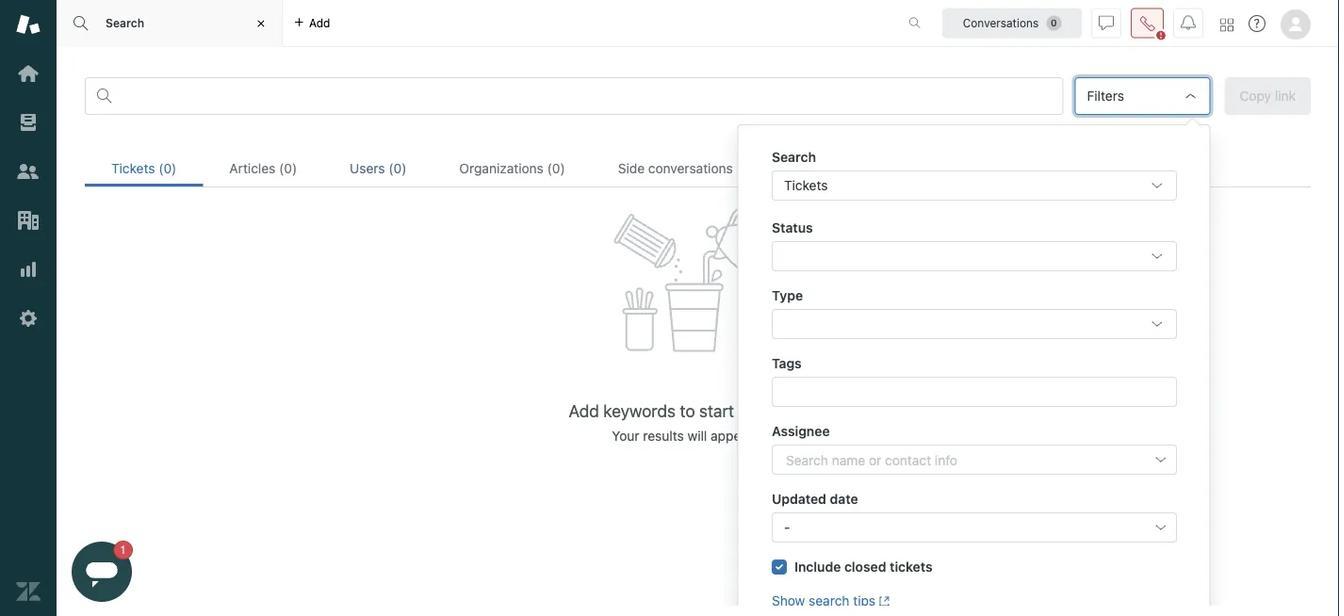 Task type: vqa. For each thing, say whether or not it's contained in the screenshot.
Apps associated with Apps and integrations can help your business in a number of ways.
no



Task type: describe. For each thing, give the bounding box(es) containing it.
filters
[[1087, 88, 1125, 104]]

copy
[[1240, 88, 1272, 104]]

zendesk image
[[16, 580, 41, 604]]

tickets for tickets
[[784, 178, 828, 193]]

start
[[700, 401, 734, 421]]

(0) for articles (0)
[[279, 161, 297, 176]]

assignee element
[[772, 445, 1177, 475]]

show search tips
[[772, 593, 875, 609]]

(0) for organizations (0)
[[547, 161, 565, 176]]

tab list containing tickets (0)
[[85, 150, 1311, 188]]

main element
[[0, 0, 57, 617]]

search inside tab
[[106, 16, 144, 29]]

tickets (0)
[[111, 161, 177, 176]]

show
[[772, 593, 805, 609]]

views image
[[16, 110, 41, 135]]

closed
[[844, 559, 886, 575]]

here
[[757, 428, 784, 443]]

include closed tickets
[[794, 559, 932, 575]]

users (0) tab
[[323, 150, 433, 187]]

side conversations
[[618, 161, 733, 176]]

include
[[794, 559, 841, 575]]

articles (0)
[[229, 161, 297, 176]]

articles
[[229, 161, 276, 176]]

tips
[[853, 593, 875, 609]]

your
[[612, 428, 640, 443]]

conversations button
[[943, 8, 1082, 38]]

copy link
[[1240, 88, 1296, 104]]

tickets button
[[772, 171, 1177, 201]]

copy link button
[[1225, 77, 1311, 115]]

articles (0) tab
[[203, 150, 323, 187]]

(opens in a new tab) image
[[875, 596, 890, 607]]

conversations
[[648, 161, 733, 176]]

type
[[772, 288, 803, 304]]

zendesk products image
[[1221, 18, 1234, 32]]

add keywords to start your search your results will appear here
[[569, 401, 827, 443]]

1 vertical spatial search
[[772, 149, 816, 165]]

tabs tab list
[[57, 0, 889, 47]]

keywords
[[604, 401, 676, 421]]

organizations (0) tab
[[433, 150, 592, 187]]

organizations image
[[16, 208, 41, 233]]

(0) for tickets (0)
[[159, 161, 177, 176]]

updated
[[772, 492, 826, 507]]

assignee
[[772, 424, 830, 439]]

admin image
[[16, 306, 41, 331]]

to
[[680, 401, 695, 421]]

button displays agent's chat status as invisible. image
[[1099, 16, 1114, 31]]



Task type: locate. For each thing, give the bounding box(es) containing it.
1 (0) from the left
[[159, 161, 177, 176]]

0 horizontal spatial search
[[106, 16, 144, 29]]

1 horizontal spatial search
[[772, 149, 816, 165]]

tickets (0) tab
[[85, 150, 203, 187]]

search
[[106, 16, 144, 29], [772, 149, 816, 165]]

1 vertical spatial search
[[808, 593, 849, 609]]

appear
[[711, 428, 753, 443]]

(0) for users (0)
[[389, 161, 407, 176]]

tickets inside tab
[[111, 161, 155, 176]]

link
[[1275, 88, 1296, 104]]

add button
[[283, 0, 342, 46]]

customers image
[[16, 159, 41, 184]]

0 vertical spatial tickets
[[111, 161, 155, 176]]

status
[[772, 220, 813, 236]]

Assignee field
[[786, 451, 1140, 469]]

type element
[[772, 309, 1177, 339]]

0 vertical spatial search
[[776, 401, 827, 421]]

1 horizontal spatial tickets
[[784, 178, 828, 193]]

reporting image
[[16, 257, 41, 282]]

4 (0) from the left
[[547, 161, 565, 176]]

- button
[[772, 513, 1177, 543]]

filters button
[[1075, 77, 1211, 115]]

results
[[643, 428, 684, 443]]

0 vertical spatial search
[[106, 16, 144, 29]]

tickets inside dropdown button
[[784, 178, 828, 193]]

users (0)
[[350, 161, 407, 176]]

zendesk support image
[[16, 12, 41, 37]]

search
[[776, 401, 827, 421], [808, 593, 849, 609]]

organizations (0)
[[459, 161, 565, 176]]

2 (0) from the left
[[279, 161, 297, 176]]

conversations
[[963, 16, 1039, 30]]

0 horizontal spatial tickets
[[111, 161, 155, 176]]

(0) left articles
[[159, 161, 177, 176]]

tickets
[[111, 161, 155, 176], [784, 178, 828, 193]]

(0) right users on the top left
[[389, 161, 407, 176]]

close image
[[252, 14, 271, 33]]

date
[[830, 492, 858, 507]]

show search tips link
[[772, 593, 890, 609]]

will
[[688, 428, 707, 443]]

1 vertical spatial tickets
[[784, 178, 828, 193]]

your
[[739, 401, 772, 421]]

(0) inside tab
[[389, 161, 407, 176]]

(0) right organizations on the left top of page
[[547, 161, 565, 176]]

side
[[618, 161, 645, 176]]

search tab
[[57, 0, 283, 47]]

side conversations tab
[[592, 150, 760, 187]]

status element
[[772, 241, 1177, 271]]

search left tips
[[808, 593, 849, 609]]

(0) right articles
[[279, 161, 297, 176]]

notifications image
[[1181, 16, 1196, 31]]

3 (0) from the left
[[389, 161, 407, 176]]

tickets for tickets (0)
[[111, 161, 155, 176]]

add
[[309, 16, 330, 30]]

updated date
[[772, 492, 858, 507]]

organizations
[[459, 161, 544, 176]]

search inside add keywords to start your search your results will appear here
[[776, 401, 827, 421]]

(0)
[[159, 161, 177, 176], [279, 161, 297, 176], [389, 161, 407, 176], [547, 161, 565, 176]]

get started image
[[16, 61, 41, 86]]

search up assignee
[[776, 401, 827, 421]]

users
[[350, 161, 385, 176]]

get help image
[[1249, 15, 1266, 32]]

tab list
[[85, 150, 1311, 188]]

-
[[784, 520, 790, 535]]

tickets
[[889, 559, 932, 575]]

add
[[569, 401, 599, 421]]

tags
[[772, 356, 802, 371]]



